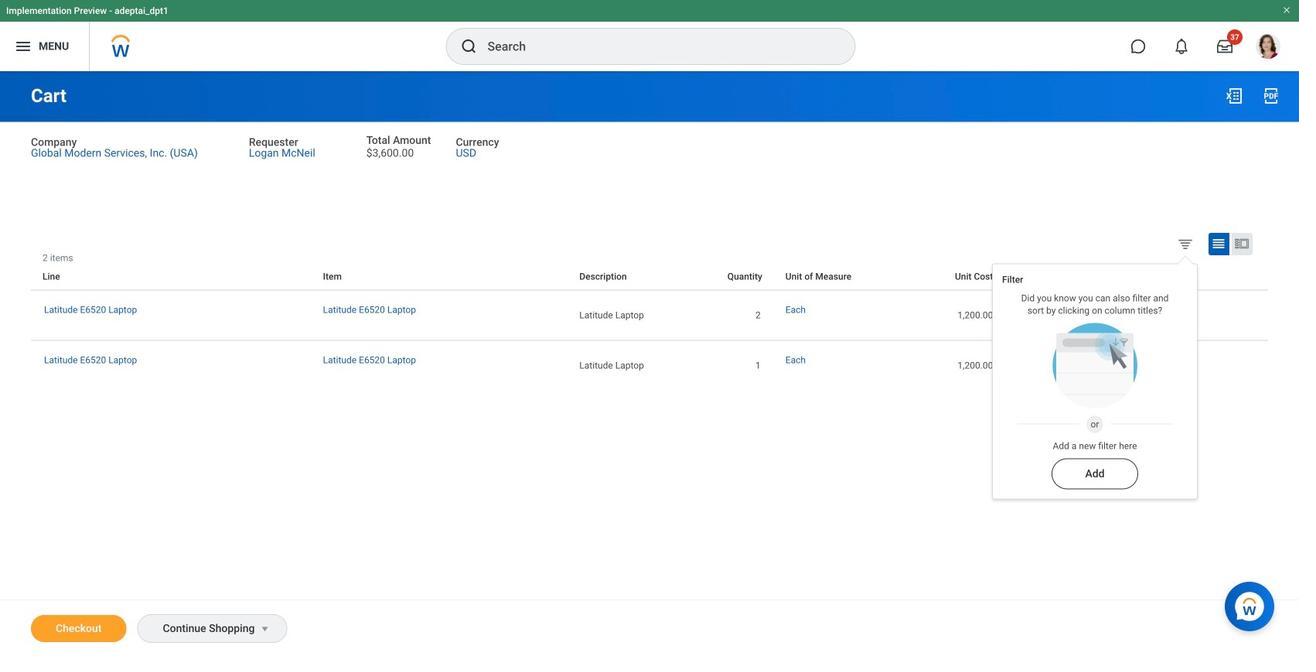 Task type: vqa. For each thing, say whether or not it's contained in the screenshot.
third row
no



Task type: describe. For each thing, give the bounding box(es) containing it.
Toggle to List Detail view radio
[[1232, 233, 1253, 255]]

Search Workday  search field
[[488, 29, 824, 63]]

select to filter grid data image
[[1177, 235, 1194, 252]]

view printable version (pdf) image
[[1263, 87, 1281, 105]]

notifications large image
[[1174, 39, 1190, 54]]

caret down image
[[256, 623, 274, 635]]

inbox large image
[[1218, 39, 1233, 54]]

Toggle to Grid view radio
[[1209, 233, 1230, 255]]

toggle to grid view image
[[1212, 236, 1227, 251]]

profile logan mcneil image
[[1256, 34, 1281, 62]]

toggle to list detail view image
[[1235, 236, 1250, 251]]



Task type: locate. For each thing, give the bounding box(es) containing it.
option group
[[1174, 232, 1265, 258]]

toolbar
[[1257, 252, 1269, 263]]

main content
[[0, 71, 1300, 656]]

dialog
[[993, 248, 1198, 499]]

banner
[[0, 0, 1300, 71]]

search image
[[460, 37, 478, 56]]

export to excel image
[[1225, 87, 1244, 105]]

close environment banner image
[[1283, 5, 1292, 15]]

justify image
[[14, 37, 32, 56]]



